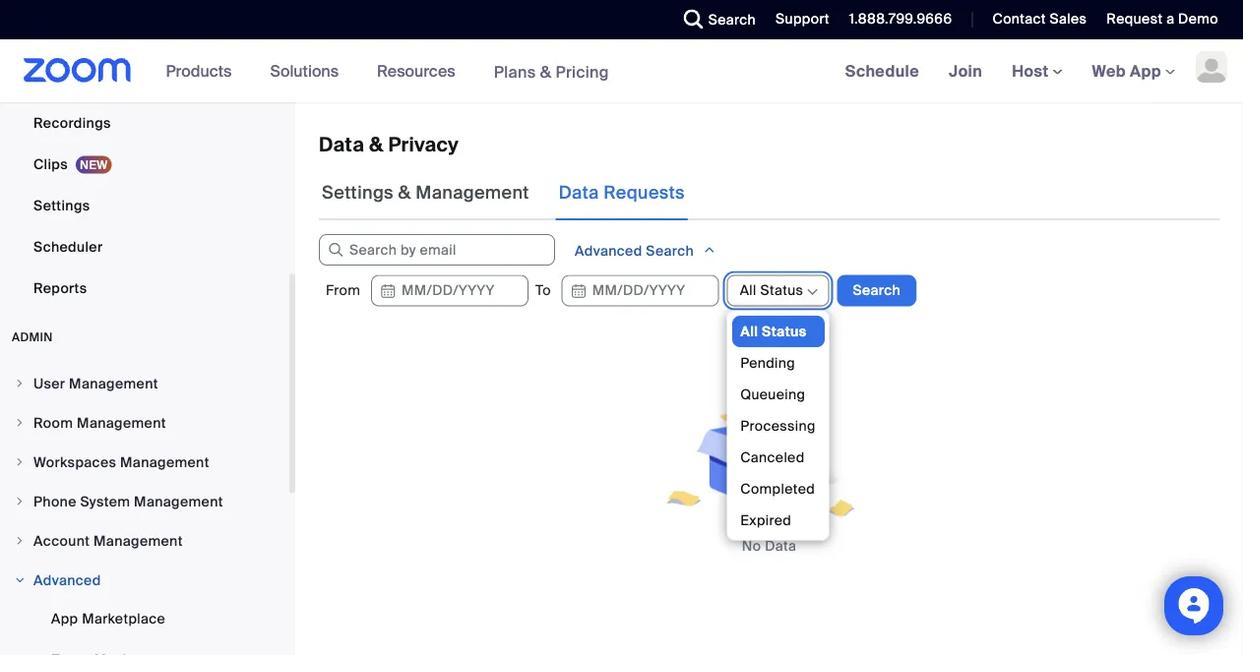 Task type: locate. For each thing, give the bounding box(es) containing it.
management down the room management menu item
[[120, 453, 209, 471]]

2 right image from the top
[[14, 496, 26, 508]]

0 horizontal spatial data
[[319, 132, 364, 157]]

app marketplace
[[51, 610, 165, 628]]

&
[[540, 61, 551, 82], [369, 132, 383, 157], [398, 182, 411, 204]]

right image inside advanced 'menu item'
[[14, 575, 26, 587]]

reports
[[33, 279, 87, 297]]

settings
[[322, 182, 394, 204], [33, 196, 90, 215]]

1.888.799.9666
[[849, 10, 952, 28]]

resources
[[377, 61, 455, 81]]

1 horizontal spatial settings
[[322, 182, 394, 204]]

support link
[[761, 0, 834, 39], [776, 10, 829, 28]]

4 right image from the top
[[14, 575, 26, 587]]

0 vertical spatial all status
[[740, 281, 804, 300]]

right image inside the workspaces management menu item
[[14, 457, 26, 468]]

workspaces
[[33, 453, 116, 471]]

1 horizontal spatial data
[[559, 182, 599, 204]]

1 right image from the top
[[14, 378, 26, 390]]

0 vertical spatial search button
[[669, 0, 761, 39]]

0 horizontal spatial settings
[[33, 196, 90, 215]]

right image for room management
[[14, 417, 26, 429]]

1 vertical spatial status
[[761, 322, 806, 340]]

data inside tab
[[559, 182, 599, 204]]

list box
[[732, 315, 824, 567]]

all status left hide options image on the top of the page
[[740, 281, 804, 300]]

data requests tab
[[556, 165, 688, 220]]

right image inside the phone system management menu item
[[14, 496, 26, 508]]

advanced
[[575, 242, 642, 260], [33, 571, 101, 590]]

0 vertical spatial status
[[760, 281, 804, 300]]

date picker text field down search by email text box
[[371, 275, 528, 307]]

account management
[[33, 532, 183, 550]]

account management menu item
[[0, 523, 289, 560]]

0 horizontal spatial advanced
[[33, 571, 101, 590]]

1 horizontal spatial advanced
[[575, 242, 642, 260]]

app left marketplace
[[51, 610, 78, 628]]

1 vertical spatial search button
[[837, 275, 916, 307]]

search left support
[[708, 10, 756, 29]]

recordings
[[33, 114, 111, 132]]

advanced search
[[575, 242, 698, 260]]

right image for account
[[14, 535, 26, 547]]

advanced inside dropdown button
[[575, 242, 642, 260]]

management up workspaces management on the bottom left of the page
[[77, 414, 166, 432]]

scheduler link
[[0, 227, 289, 267]]

plans
[[494, 61, 536, 82]]

all status up pending
[[740, 322, 806, 340]]

2 vertical spatial search
[[853, 281, 901, 300]]

privacy
[[388, 132, 459, 157]]

& down data & privacy at the left top of the page
[[398, 182, 411, 204]]

search button right hide options image on the top of the page
[[837, 275, 916, 307]]

search left up icon
[[646, 242, 694, 260]]

1 vertical spatial all
[[740, 322, 758, 340]]

advanced inside 'menu item'
[[33, 571, 101, 590]]

status
[[760, 281, 804, 300], [761, 322, 806, 340]]

1.888.799.9666 button
[[834, 0, 957, 39], [849, 10, 952, 28]]

1 date picker text field from the left
[[371, 275, 528, 307]]

settings for settings
[[33, 196, 90, 215]]

0 horizontal spatial &
[[369, 132, 383, 157]]

& inside tab
[[398, 182, 411, 204]]

0 horizontal spatial app
[[51, 610, 78, 628]]

plans & pricing link
[[494, 61, 609, 82], [494, 61, 609, 82]]

search right hide options image on the top of the page
[[853, 281, 901, 300]]

all up pending
[[740, 322, 758, 340]]

search button left support
[[669, 0, 761, 39]]

room management
[[33, 414, 166, 432]]

2 vertical spatial data
[[765, 537, 796, 556]]

management down the workspaces management menu item
[[134, 493, 223, 511]]

app inside 'link'
[[51, 610, 78, 628]]

1 vertical spatial right image
[[14, 457, 26, 468]]

2 right image from the top
[[14, 457, 26, 468]]

all left hide options image on the top of the page
[[740, 281, 757, 300]]

clips link
[[0, 145, 289, 184]]

date picker text field for to
[[562, 275, 719, 307]]

right image inside user management menu item
[[14, 378, 26, 390]]

phone system management menu item
[[0, 483, 289, 521]]

status up pending
[[761, 322, 806, 340]]

2 date picker text field from the left
[[562, 275, 719, 307]]

1 vertical spatial app
[[51, 610, 78, 628]]

data down solutions dropdown button at the left top
[[319, 132, 364, 157]]

data
[[319, 132, 364, 157], [559, 182, 599, 204], [765, 537, 796, 556]]

right image for workspaces management
[[14, 457, 26, 468]]

1 vertical spatial advanced
[[33, 571, 101, 590]]

2 horizontal spatial &
[[540, 61, 551, 82]]

to
[[535, 281, 555, 299]]

management up room management
[[69, 374, 158, 393]]

app
[[1130, 61, 1161, 81], [51, 610, 78, 628]]

contact
[[993, 10, 1046, 28]]

0 vertical spatial right image
[[14, 417, 26, 429]]

& for pricing
[[540, 61, 551, 82]]

banner
[[0, 39, 1243, 104]]

1 vertical spatial all status
[[740, 322, 806, 340]]

1 horizontal spatial app
[[1130, 61, 1161, 81]]

right image
[[14, 378, 26, 390], [14, 496, 26, 508], [14, 535, 26, 547], [14, 575, 26, 587]]

right image for user
[[14, 378, 26, 390]]

admin
[[12, 330, 53, 345]]

advanced down data requests
[[575, 242, 642, 260]]

app right web
[[1130, 61, 1161, 81]]

right image left workspaces
[[14, 457, 26, 468]]

completed
[[740, 479, 815, 498]]

1 horizontal spatial &
[[398, 182, 411, 204]]

contact sales link
[[978, 0, 1092, 39], [993, 10, 1087, 28]]

zoom logo image
[[24, 58, 132, 83]]

settings inside personal menu menu
[[33, 196, 90, 215]]

advanced down account
[[33, 571, 101, 590]]

account
[[33, 532, 90, 550]]

Date Picker text field
[[371, 275, 528, 307], [562, 275, 719, 307]]

banner containing products
[[0, 39, 1243, 104]]

workspaces management
[[33, 453, 209, 471]]

advanced menu
[[0, 599, 289, 655]]

management
[[416, 182, 529, 204], [69, 374, 158, 393], [77, 414, 166, 432], [120, 453, 209, 471], [134, 493, 223, 511], [93, 532, 183, 550]]

management up search by email text box
[[416, 182, 529, 204]]

right image inside account management menu item
[[14, 535, 26, 547]]

recordings link
[[0, 103, 289, 143]]

1 horizontal spatial date picker text field
[[562, 275, 719, 307]]

settings down data & privacy at the left top of the page
[[322, 182, 394, 204]]

data & privacy
[[319, 132, 459, 157]]

1 right image from the top
[[14, 417, 26, 429]]

2 horizontal spatial search
[[853, 281, 901, 300]]

management for workspaces management
[[120, 453, 209, 471]]

& left privacy at the top left
[[369, 132, 383, 157]]

right image inside the room management menu item
[[14, 417, 26, 429]]

host button
[[1012, 61, 1063, 81]]

2 all from the top
[[740, 322, 758, 340]]

advanced menu item
[[0, 562, 289, 599]]

settings up scheduler
[[33, 196, 90, 215]]

tabs of privacy page tab list
[[319, 165, 688, 220]]

all status
[[740, 281, 804, 300], [740, 322, 806, 340]]

search button
[[669, 0, 761, 39], [837, 275, 916, 307]]

1 horizontal spatial search
[[708, 10, 756, 29]]

settings inside tab
[[322, 182, 394, 204]]

solutions
[[270, 61, 339, 81]]

right image left room
[[14, 417, 26, 429]]

join link
[[934, 39, 997, 102]]

0 horizontal spatial date picker text field
[[371, 275, 528, 307]]

search
[[708, 10, 756, 29], [646, 242, 694, 260], [853, 281, 901, 300]]

marketplace
[[82, 610, 165, 628]]

0 horizontal spatial search button
[[669, 0, 761, 39]]

management for user management
[[69, 374, 158, 393]]

room management menu item
[[0, 405, 289, 442]]

2 all status from the top
[[740, 322, 806, 340]]

management down the phone system management menu item
[[93, 532, 183, 550]]

0 vertical spatial advanced
[[575, 242, 642, 260]]

user management
[[33, 374, 158, 393]]

phone system management
[[33, 493, 223, 511]]

0 horizontal spatial search
[[646, 242, 694, 260]]

management for account management
[[93, 532, 183, 550]]

data right no in the bottom right of the page
[[765, 537, 796, 556]]

web app
[[1092, 61, 1161, 81]]

request a demo link
[[1092, 0, 1243, 39], [1107, 10, 1218, 28]]

sales
[[1050, 10, 1087, 28]]

date picker text field for from
[[371, 275, 528, 307]]

status left hide options image on the top of the page
[[760, 281, 804, 300]]

& inside product information navigation
[[540, 61, 551, 82]]

2 vertical spatial &
[[398, 182, 411, 204]]

0 vertical spatial app
[[1130, 61, 1161, 81]]

2 horizontal spatial data
[[765, 537, 796, 556]]

all
[[740, 281, 757, 300], [740, 322, 758, 340]]

& right plans at the top left of page
[[540, 61, 551, 82]]

date picker text field down advanced search
[[562, 275, 719, 307]]

right image
[[14, 417, 26, 429], [14, 457, 26, 468]]

1 horizontal spatial search button
[[837, 275, 916, 307]]

0 vertical spatial search
[[708, 10, 756, 29]]

side navigation navigation
[[0, 0, 295, 655]]

0 vertical spatial all
[[740, 281, 757, 300]]

a
[[1166, 10, 1175, 28]]

1 vertical spatial &
[[369, 132, 383, 157]]

1 vertical spatial search
[[646, 242, 694, 260]]

0 vertical spatial &
[[540, 61, 551, 82]]

1 vertical spatial data
[[559, 182, 599, 204]]

contact sales
[[993, 10, 1087, 28]]

profile picture image
[[1196, 51, 1227, 83]]

personal menu menu
[[0, 0, 289, 310]]

3 right image from the top
[[14, 535, 26, 547]]

0 vertical spatial data
[[319, 132, 364, 157]]

data left requests
[[559, 182, 599, 204]]

settings link
[[0, 186, 289, 225]]

settings & management tab
[[319, 165, 532, 220]]

1 all from the top
[[740, 281, 757, 300]]



Task type: describe. For each thing, give the bounding box(es) containing it.
search inside dropdown button
[[646, 242, 694, 260]]

from
[[326, 281, 364, 299]]

all inside list box
[[740, 322, 758, 340]]

settings for settings & management
[[322, 182, 394, 204]]

pending
[[740, 353, 795, 372]]

app marketplace link
[[0, 599, 289, 639]]

data requests
[[559, 182, 685, 204]]

solutions button
[[270, 39, 348, 102]]

management inside menu item
[[134, 493, 223, 511]]

clips
[[33, 155, 68, 173]]

user
[[33, 374, 65, 393]]

queueing
[[740, 385, 805, 403]]

management inside tab
[[416, 182, 529, 204]]

& for management
[[398, 182, 411, 204]]

host
[[1012, 61, 1053, 81]]

all inside all status popup button
[[740, 281, 757, 300]]

all status button
[[740, 276, 804, 306]]

no
[[742, 537, 761, 556]]

advanced for advanced
[[33, 571, 101, 590]]

admin menu menu
[[0, 365, 289, 655]]

reports link
[[0, 269, 289, 308]]

status inside list box
[[761, 322, 806, 340]]

advanced for advanced search
[[575, 242, 642, 260]]

canceled
[[740, 448, 804, 466]]

no data
[[742, 537, 796, 556]]

right image for phone
[[14, 496, 26, 508]]

hide options image
[[804, 284, 820, 300]]

data for data & privacy
[[319, 132, 364, 157]]

app inside meetings navigation
[[1130, 61, 1161, 81]]

plans & pricing
[[494, 61, 609, 82]]

room
[[33, 414, 73, 432]]

scheduler
[[33, 238, 103, 256]]

resources button
[[377, 39, 464, 102]]

workspaces management menu item
[[0, 444, 289, 481]]

request
[[1107, 10, 1163, 28]]

up image
[[702, 240, 717, 260]]

schedule link
[[830, 39, 934, 102]]

join
[[949, 61, 982, 81]]

expired
[[740, 511, 791, 529]]

products
[[166, 61, 232, 81]]

& for privacy
[[369, 132, 383, 157]]

request a demo
[[1107, 10, 1218, 28]]

settings & management
[[322, 182, 529, 204]]

1 all status from the top
[[740, 281, 804, 300]]

support
[[776, 10, 829, 28]]

processing
[[740, 416, 815, 435]]

management for room management
[[77, 414, 166, 432]]

system
[[80, 493, 130, 511]]

data for data requests
[[559, 182, 599, 204]]

products button
[[166, 39, 241, 102]]

meetings navigation
[[830, 39, 1243, 104]]

Search by email text field
[[319, 234, 555, 266]]

phone
[[33, 493, 77, 511]]

pricing
[[556, 61, 609, 82]]

product information navigation
[[151, 39, 624, 104]]

demo
[[1178, 10, 1218, 28]]

requests
[[604, 182, 685, 204]]

all status inside list box
[[740, 322, 806, 340]]

advanced search button
[[559, 234, 732, 267]]

status inside popup button
[[760, 281, 804, 300]]

schedule
[[845, 61, 919, 81]]

user management menu item
[[0, 365, 289, 403]]

web
[[1092, 61, 1126, 81]]

web app button
[[1092, 61, 1175, 81]]

list box containing all status
[[732, 315, 824, 567]]



Task type: vqa. For each thing, say whether or not it's contained in the screenshot.
Settings & Management
yes



